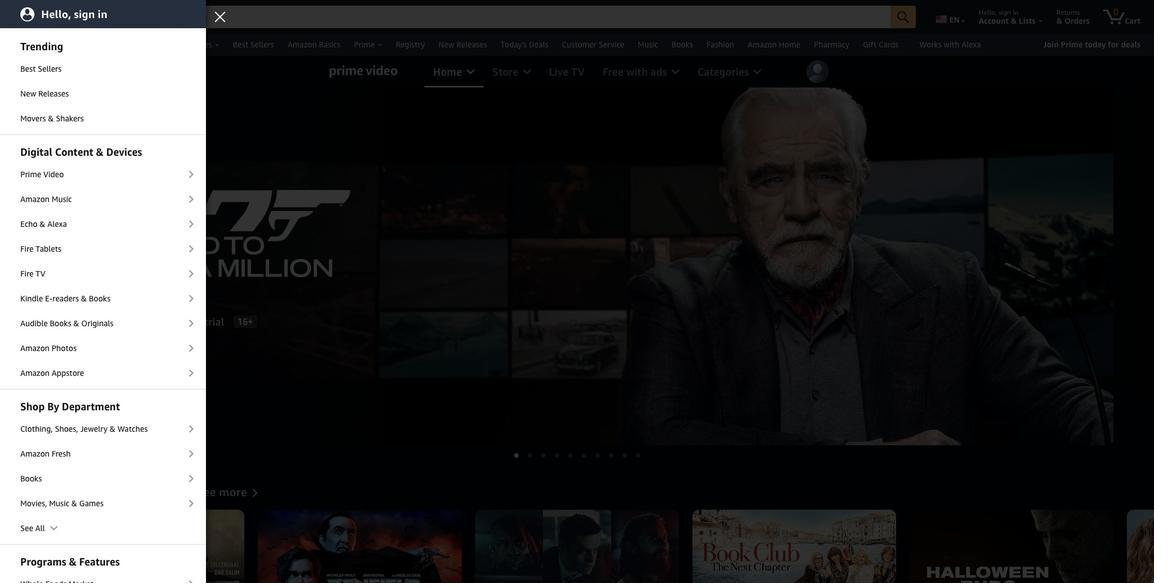 Task type: vqa. For each thing, say whether or not it's contained in the screenshot.
Best Sellers LINK
yes



Task type: locate. For each thing, give the bounding box(es) containing it.
0 vertical spatial fire
[[20, 244, 34, 254]]

1 horizontal spatial in
[[1014, 8, 1019, 16]]

amazon for amazon appstore
[[20, 368, 50, 378]]

0 vertical spatial releases
[[457, 40, 487, 49]]

& right jewelry
[[110, 424, 116, 434]]

0 horizontal spatial releases
[[38, 89, 69, 98]]

best right groceries link at the top left
[[233, 40, 248, 49]]

0 horizontal spatial alexa
[[47, 219, 67, 229]]

1 vertical spatial music
[[52, 194, 72, 204]]

amazon right 'fashion'
[[748, 40, 777, 49]]

gift
[[864, 40, 877, 49]]

kindle e-readers & books link
[[0, 287, 206, 311]]

music inside movies, music & games link
[[49, 499, 69, 508]]

e-
[[45, 294, 53, 303]]

Young Adults. text field
[[234, 316, 257, 328]]

with for a
[[118, 315, 140, 328]]

amazon inside amazon photos link
[[20, 343, 50, 353]]

prime video inside prime video search box
[[94, 13, 131, 21]]

audible books & originals
[[20, 319, 114, 328]]

Search Amazon text field
[[143, 6, 891, 28]]

groceries
[[179, 40, 212, 49]]

best sellers right groceries link at the top left
[[233, 40, 274, 49]]

amazon inside amazon fresh link
[[20, 449, 50, 459]]

1 vertical spatial sellers
[[38, 64, 62, 73]]

& inside returns & orders
[[1057, 16, 1063, 25]]

1 horizontal spatial new releases
[[439, 40, 487, 49]]

in left the lists
[[1014, 8, 1019, 16]]

free
[[603, 65, 624, 78]]

hello, sign in left the lists
[[980, 8, 1019, 16]]

for
[[1109, 40, 1120, 49]]

works with alexa link
[[913, 37, 989, 53]]

hello, sign in
[[41, 8, 107, 20], [980, 8, 1019, 16]]

alexa inside navigation navigation
[[962, 40, 982, 49]]

music right movies,
[[49, 499, 69, 508]]

amazon
[[288, 40, 317, 49], [748, 40, 777, 49], [20, 194, 50, 204], [20, 343, 50, 353], [20, 368, 50, 378], [20, 449, 50, 459]]

account & lists
[[980, 16, 1036, 25]]

free with ads
[[603, 65, 668, 78]]

releases up home link
[[457, 40, 487, 49]]

amazon inside amazon music link
[[20, 194, 50, 204]]

all
[[26, 40, 36, 49]]

with inside navigation navigation
[[944, 40, 960, 49]]

0 horizontal spatial with
[[118, 315, 140, 328]]

1 vertical spatial fire
[[20, 269, 34, 278]]

0 horizontal spatial hello, sign in
[[41, 8, 107, 20]]

music up echo & alexa
[[52, 194, 72, 204]]

& left features
[[69, 556, 77, 568]]

amazon for amazon basics
[[288, 40, 317, 49]]

releases
[[457, 40, 487, 49], [38, 89, 69, 98]]

prime right join
[[1062, 40, 1084, 49]]

new releases link
[[432, 37, 494, 53], [0, 82, 206, 106]]

1 horizontal spatial prime video
[[94, 13, 131, 21]]

1 vertical spatial best sellers link
[[0, 57, 206, 81]]

books link up ads
[[665, 37, 700, 53]]

2 vertical spatial music
[[49, 499, 69, 508]]

releases up movers & shakers
[[38, 89, 69, 98]]

0 horizontal spatial sign
[[74, 8, 95, 20]]

16+
[[238, 316, 253, 328]]

0 horizontal spatial home
[[434, 65, 462, 78]]

prime
[[94, 13, 112, 21], [354, 40, 375, 49], [1062, 40, 1084, 49], [20, 169, 41, 179], [173, 315, 202, 328], [41, 486, 73, 499]]

alexa up tablets
[[47, 219, 67, 229]]

link arrow image
[[247, 485, 263, 501], [254, 490, 257, 496]]

watch with a free prime trial
[[85, 315, 225, 328]]

books up movies,
[[20, 474, 42, 483]]

0 horizontal spatial sellers
[[38, 64, 62, 73]]

new releases up home link
[[439, 40, 487, 49]]

deals right the today's
[[529, 40, 549, 49]]

1 horizontal spatial deals
[[529, 40, 549, 49]]

fire for fire tablets
[[20, 244, 34, 254]]

music inside amazon music link
[[52, 194, 72, 204]]

programs
[[20, 556, 66, 568]]

a
[[142, 315, 148, 328]]

0 horizontal spatial books link
[[0, 467, 206, 491]]

sign left the lists
[[999, 8, 1012, 16]]

hello,
[[41, 8, 71, 20], [980, 8, 998, 16]]

with left ads
[[627, 65, 648, 78]]

jewelry
[[80, 424, 108, 434]]

appstore
[[52, 368, 84, 378]]

& left originals
[[73, 319, 79, 328]]

sellers inside navigation navigation
[[251, 40, 274, 49]]

rated
[[105, 486, 135, 499]]

0 vertical spatial home
[[780, 40, 801, 49]]

with inside 'link'
[[627, 65, 648, 78]]

by
[[47, 400, 59, 413]]

1 horizontal spatial alexa
[[962, 40, 982, 49]]

gift cards link
[[857, 37, 913, 53]]

1 vertical spatial with
[[627, 65, 648, 78]]

releases for the rightmost the "new releases" link
[[457, 40, 487, 49]]

works with alexa
[[920, 40, 982, 49]]

deals
[[79, 40, 99, 49], [529, 40, 549, 49]]

photos
[[52, 343, 77, 353]]

1 vertical spatial best sellers
[[20, 64, 62, 73]]

0 horizontal spatial prime video
[[20, 169, 64, 179]]

1 fire from the top
[[20, 244, 34, 254]]

live tv link
[[540, 56, 594, 88]]

1 vertical spatial releases
[[38, 89, 69, 98]]

sign
[[74, 8, 95, 20], [999, 8, 1012, 16]]

en
[[950, 15, 960, 24]]

navigation navigation
[[0, 0, 1155, 56]]

1 horizontal spatial best sellers link
[[226, 37, 281, 53]]

amazon up the echo
[[20, 194, 50, 204]]

alexa
[[962, 40, 982, 49], [47, 219, 67, 229]]

0 vertical spatial with
[[944, 40, 960, 49]]

sellers down trending
[[38, 64, 62, 73]]

new inside navigation navigation
[[439, 40, 455, 49]]

hello, sign in inside navigation navigation
[[980, 8, 1019, 16]]

books link up movies, music & games link
[[0, 467, 206, 491]]

1 vertical spatial tv
[[36, 269, 45, 278]]

prime link
[[347, 37, 389, 53]]

today's
[[501, 40, 527, 49]]

2 vertical spatial with
[[118, 315, 140, 328]]

amazon fresh link
[[0, 442, 206, 466]]

all button
[[8, 34, 41, 56]]

0 vertical spatial alexa
[[962, 40, 982, 49]]

1 vertical spatial prime video
[[20, 169, 64, 179]]

new for the rightmost the "new releases" link
[[439, 40, 455, 49]]

new releases link up the movers & shakers link
[[0, 82, 206, 106]]

shoes,
[[55, 424, 78, 434]]

registry link
[[389, 37, 432, 53]]

echo & alexa link
[[0, 212, 206, 236]]

amazon down amazon photos
[[20, 368, 50, 378]]

0 vertical spatial tv
[[572, 65, 585, 78]]

amazon music
[[20, 194, 72, 204]]

prime video down "digital"
[[20, 169, 64, 179]]

audible books & originals link
[[0, 312, 206, 335]]

1 horizontal spatial sign
[[999, 8, 1012, 16]]

fashion link
[[700, 37, 741, 53]]

0 vertical spatial best
[[233, 40, 248, 49]]

1 horizontal spatial sellers
[[251, 40, 274, 49]]

1 vertical spatial new releases link
[[0, 82, 206, 106]]

kindle
[[20, 294, 43, 303]]

0 horizontal spatial new releases
[[20, 89, 69, 98]]

1 deals from the left
[[79, 40, 99, 49]]

sellers for leftmost best sellers link
[[38, 64, 62, 73]]

movers & shakers
[[20, 114, 84, 123]]

fire left tablets
[[20, 244, 34, 254]]

new releases link up home link
[[432, 37, 494, 53]]

amazon appstore link
[[0, 361, 206, 385]]

0 vertical spatial new releases link
[[432, 37, 494, 53]]

1 horizontal spatial with
[[627, 65, 648, 78]]

new releases inside navigation navigation
[[439, 40, 487, 49]]

new releases for the rightmost the "new releases" link
[[439, 40, 487, 49]]

today's deals
[[501, 40, 549, 49]]

music up free with ads 'link'
[[638, 40, 659, 49]]

prime video up holiday deals
[[94, 13, 131, 21]]

in up holiday deals
[[98, 8, 107, 20]]

tv inside fire tv link
[[36, 269, 45, 278]]

0 vertical spatial music
[[638, 40, 659, 49]]

en link
[[930, 3, 971, 31]]

best inside navigation navigation
[[233, 40, 248, 49]]

new releases for the left the "new releases" link
[[20, 89, 69, 98]]

amazon down audible
[[20, 343, 50, 353]]

best sellers inside navigation navigation
[[233, 40, 274, 49]]

amazon down clothing,
[[20, 449, 50, 459]]

0 horizontal spatial new releases link
[[0, 82, 206, 106]]

best sellers link
[[226, 37, 281, 53], [0, 57, 206, 81]]

1 horizontal spatial new releases link
[[432, 37, 494, 53]]

2 fire from the top
[[20, 269, 34, 278]]

2 horizontal spatial with
[[944, 40, 960, 49]]

registry
[[396, 40, 425, 49]]

see
[[20, 524, 33, 533]]

tv inside live tv link
[[572, 65, 585, 78]]

hello, up holiday
[[41, 8, 71, 20]]

0 vertical spatial books link
[[665, 37, 700, 53]]

1 horizontal spatial releases
[[457, 40, 487, 49]]

1 horizontal spatial video
[[113, 13, 131, 21]]

books link
[[665, 37, 700, 53], [0, 467, 206, 491]]

1 horizontal spatial best
[[233, 40, 248, 49]]

best sellers down trending
[[20, 64, 62, 73]]

1 vertical spatial new
[[20, 89, 36, 98]]

& left orders
[[1057, 16, 1063, 25]]

releases inside navigation navigation
[[457, 40, 487, 49]]

amazon music link
[[0, 188, 206, 211]]

holiday
[[50, 40, 77, 49]]

1 horizontal spatial home
[[780, 40, 801, 49]]

amazon image
[[12, 10, 67, 27]]

0 vertical spatial prime video
[[94, 13, 131, 21]]

0 vertical spatial sellers
[[251, 40, 274, 49]]

1 horizontal spatial hello, sign in
[[980, 8, 1019, 16]]

sellers left amazon basics
[[251, 40, 274, 49]]

best down the all button
[[20, 64, 36, 73]]

1 vertical spatial best
[[20, 64, 36, 73]]

tv
[[572, 65, 585, 78], [36, 269, 45, 278]]

books up watch at the bottom
[[89, 294, 111, 303]]

hello, sign in up holiday deals
[[41, 8, 107, 20]]

prime down "digital"
[[20, 169, 41, 179]]

None submit
[[891, 6, 917, 28]]

0 vertical spatial new
[[439, 40, 455, 49]]

hello, right en
[[980, 8, 998, 16]]

sign up holiday deals
[[74, 8, 95, 20]]

holiday deals
[[50, 40, 99, 49]]

sellers
[[251, 40, 274, 49], [38, 64, 62, 73]]

deals
[[1122, 40, 1141, 49]]

0 horizontal spatial video
[[43, 169, 64, 179]]

0 vertical spatial new releases
[[439, 40, 487, 49]]

ads
[[651, 65, 668, 78]]

new up home link
[[439, 40, 455, 49]]

1 horizontal spatial tv
[[572, 65, 585, 78]]

tv down fire tablets
[[36, 269, 45, 278]]

all
[[35, 524, 45, 533]]

hello, sign in inside hello, sign in link
[[41, 8, 107, 20]]

shakers
[[56, 114, 84, 123]]

fire up the kindle at the bottom left
[[20, 269, 34, 278]]

amazon left basics at the top left of the page
[[288, 40, 317, 49]]

2 deals from the left
[[529, 40, 549, 49]]

1 horizontal spatial books link
[[665, 37, 700, 53]]

link arrow image right see
[[247, 485, 263, 501]]

fire
[[20, 244, 34, 254], [20, 269, 34, 278]]

deals right holiday
[[79, 40, 99, 49]]

1 horizontal spatial hello,
[[980, 8, 998, 16]]

prime inside search box
[[94, 13, 112, 21]]

basics
[[319, 40, 341, 49]]

music for amazon music
[[52, 194, 72, 204]]

0 horizontal spatial deals
[[79, 40, 99, 49]]

new up movers
[[20, 89, 36, 98]]

0 horizontal spatial tv
[[36, 269, 45, 278]]

0 horizontal spatial best
[[20, 64, 36, 73]]

amazon inside amazon home link
[[748, 40, 777, 49]]

0 horizontal spatial best sellers
[[20, 64, 62, 73]]

see
[[197, 485, 216, 500]]

releases for the left the "new releases" link
[[38, 89, 69, 98]]

movies, music & games
[[20, 499, 104, 508]]

& right movers
[[48, 114, 54, 123]]

books right music link
[[672, 40, 694, 49]]

0 horizontal spatial new
[[20, 89, 36, 98]]

link arrow image right more
[[254, 490, 257, 496]]

1 horizontal spatial best sellers
[[233, 40, 274, 49]]

best for top best sellers link
[[233, 40, 248, 49]]

tv for live tv
[[572, 65, 585, 78]]

amazon inside amazon basics link
[[288, 40, 317, 49]]

0 vertical spatial best sellers
[[233, 40, 274, 49]]

assassin club image
[[1128, 88, 1155, 445]]

alexa down account
[[962, 40, 982, 49]]

amazon inside amazon appstore link
[[20, 368, 50, 378]]

tv right "live"
[[572, 65, 585, 78]]

best sellers for top best sellers link
[[233, 40, 274, 49]]

features
[[79, 556, 120, 568]]

none submit inside prime video search box
[[891, 6, 917, 28]]

1 vertical spatial alexa
[[47, 219, 67, 229]]

prime up holiday deals
[[94, 13, 112, 21]]

music inside music link
[[638, 40, 659, 49]]

1 horizontal spatial new
[[439, 40, 455, 49]]

& left the lists
[[1012, 16, 1018, 25]]

books
[[672, 40, 694, 49], [89, 294, 111, 303], [50, 319, 71, 328], [20, 474, 42, 483]]

1 vertical spatial new releases
[[20, 89, 69, 98]]

0 vertical spatial video
[[113, 13, 131, 21]]

with right 'works'
[[944, 40, 960, 49]]

with left a
[[118, 315, 140, 328]]

fire tv
[[20, 269, 45, 278]]

store link
[[484, 56, 540, 88]]

clothing,
[[20, 424, 53, 434]]

new releases up movers & shakers
[[20, 89, 69, 98]]



Task type: describe. For each thing, give the bounding box(es) containing it.
sign inside navigation navigation
[[999, 8, 1012, 16]]

best sellers for leftmost best sellers link
[[20, 64, 62, 73]]

amazon basics
[[288, 40, 341, 49]]

fire tablets
[[20, 244, 61, 254]]

trial
[[204, 315, 225, 328]]

music for movies, music & games
[[49, 499, 69, 508]]

digital
[[20, 146, 52, 158]]

categories
[[698, 65, 750, 78]]

& left games
[[71, 499, 77, 508]]

with for alexa
[[944, 40, 960, 49]]

best for leftmost best sellers link
[[20, 64, 36, 73]]

007: road to a million - season 1 image
[[41, 88, 1114, 445]]

service
[[599, 40, 625, 49]]

free with ads link
[[594, 56, 689, 88]]

amazon for amazon home
[[748, 40, 777, 49]]

prime video image
[[330, 65, 397, 78]]

0 horizontal spatial hello,
[[41, 8, 71, 20]]

free
[[151, 315, 170, 328]]

movies, music & games link
[[0, 492, 206, 516]]

home link
[[425, 56, 484, 88]]

cart
[[1126, 16, 1141, 25]]

in inside navigation navigation
[[1014, 8, 1019, 16]]

shop by department
[[20, 400, 120, 413]]

department
[[62, 400, 120, 413]]

amazon for amazon fresh
[[20, 449, 50, 459]]

prime video inside prime video link
[[20, 169, 64, 179]]

top-rated movies
[[80, 486, 177, 499]]

fire for fire tv
[[20, 269, 34, 278]]

books inside navigation navigation
[[672, 40, 694, 49]]

1 vertical spatial home
[[434, 65, 462, 78]]

devices
[[106, 146, 142, 158]]

originals
[[81, 319, 114, 328]]

music link
[[631, 37, 665, 53]]

clothing, shoes, jewelry & watches
[[20, 424, 148, 434]]

watch
[[85, 315, 115, 328]]

trending
[[20, 40, 63, 53]]

works
[[920, 40, 942, 49]]

fire tablets link
[[0, 237, 206, 261]]

amazon for amazon photos
[[20, 343, 50, 353]]

returns & orders
[[1057, 8, 1091, 25]]

categories link
[[689, 56, 771, 88]]

top-
[[80, 486, 105, 499]]

& up prime video link
[[96, 146, 104, 158]]

1 vertical spatial books link
[[0, 467, 206, 491]]

see all link
[[0, 517, 206, 540]]

see all
[[20, 524, 45, 533]]

movers & shakers link
[[0, 107, 206, 130]]

cards
[[879, 40, 899, 49]]

see more
[[197, 485, 247, 500]]

alexa for works with alexa
[[962, 40, 982, 49]]

groceries link
[[172, 37, 226, 53]]

amazon photos
[[20, 343, 77, 353]]

gift cards
[[864, 40, 899, 49]]

1 vertical spatial video
[[43, 169, 64, 179]]

customer service
[[562, 40, 625, 49]]

amazon photos link
[[0, 337, 206, 360]]

prime up prime video image
[[354, 40, 375, 49]]

0 horizontal spatial best sellers link
[[0, 57, 206, 81]]

deals for today's deals
[[529, 40, 549, 49]]

content
[[55, 146, 93, 158]]

account
[[980, 16, 1010, 25]]

fire tv link
[[0, 262, 206, 286]]

& right the echo
[[40, 219, 45, 229]]

audible
[[20, 319, 48, 328]]

pharmacy link
[[808, 37, 857, 53]]

with for ads
[[627, 65, 648, 78]]

books up photos
[[50, 319, 71, 328]]

orders
[[1065, 16, 1091, 25]]

home inside navigation navigation
[[780, 40, 801, 49]]

add image
[[177, 346, 196, 365]]

video inside search box
[[113, 13, 131, 21]]

hello, sign in link
[[0, 0, 206, 28]]

alexa for echo & alexa
[[47, 219, 67, 229]]

lists
[[1020, 16, 1036, 25]]

fashion
[[707, 40, 735, 49]]

& right readers
[[81, 294, 87, 303]]

returns
[[1057, 8, 1081, 16]]

echo & alexa
[[20, 219, 67, 229]]

tablets
[[36, 244, 61, 254]]

movers
[[20, 114, 46, 123]]

0
[[1114, 6, 1119, 18]]

watches
[[118, 424, 148, 434]]

amazon home
[[748, 40, 801, 49]]

movies
[[138, 486, 177, 499]]

join prime today for deals link
[[1040, 37, 1146, 52]]

shop
[[20, 400, 45, 413]]

programs & features
[[20, 556, 120, 568]]

more
[[219, 485, 247, 500]]

digital content & devices
[[20, 146, 142, 158]]

games
[[79, 499, 104, 508]]

tv for fire tv
[[36, 269, 45, 278]]

sellers for top best sellers link
[[251, 40, 274, 49]]

007: road to a million image
[[68, 189, 351, 279]]

entitled image
[[68, 316, 80, 328]]

fresh
[[52, 449, 71, 459]]

deals for holiday deals
[[79, 40, 99, 49]]

prime right free at the bottom left
[[173, 315, 202, 328]]

echo
[[20, 219, 38, 229]]

new for the left the "new releases" link
[[20, 89, 36, 98]]

Prime Video search field
[[88, 6, 917, 29]]

store
[[493, 65, 519, 78]]

live tv
[[549, 65, 585, 78]]

today's deals link
[[494, 37, 556, 53]]

prime left "top-"
[[41, 486, 73, 499]]

amazon appstore
[[20, 368, 84, 378]]

join prime today for deals
[[1044, 40, 1141, 49]]

amazon for amazon music
[[20, 194, 50, 204]]

movies,
[[20, 499, 47, 508]]

0 horizontal spatial in
[[98, 8, 107, 20]]

0 vertical spatial best sellers link
[[226, 37, 281, 53]]

today
[[1086, 40, 1107, 49]]

customer service link
[[556, 37, 631, 53]]

pharmacy
[[815, 40, 850, 49]]

hello, inside navigation navigation
[[980, 8, 998, 16]]



